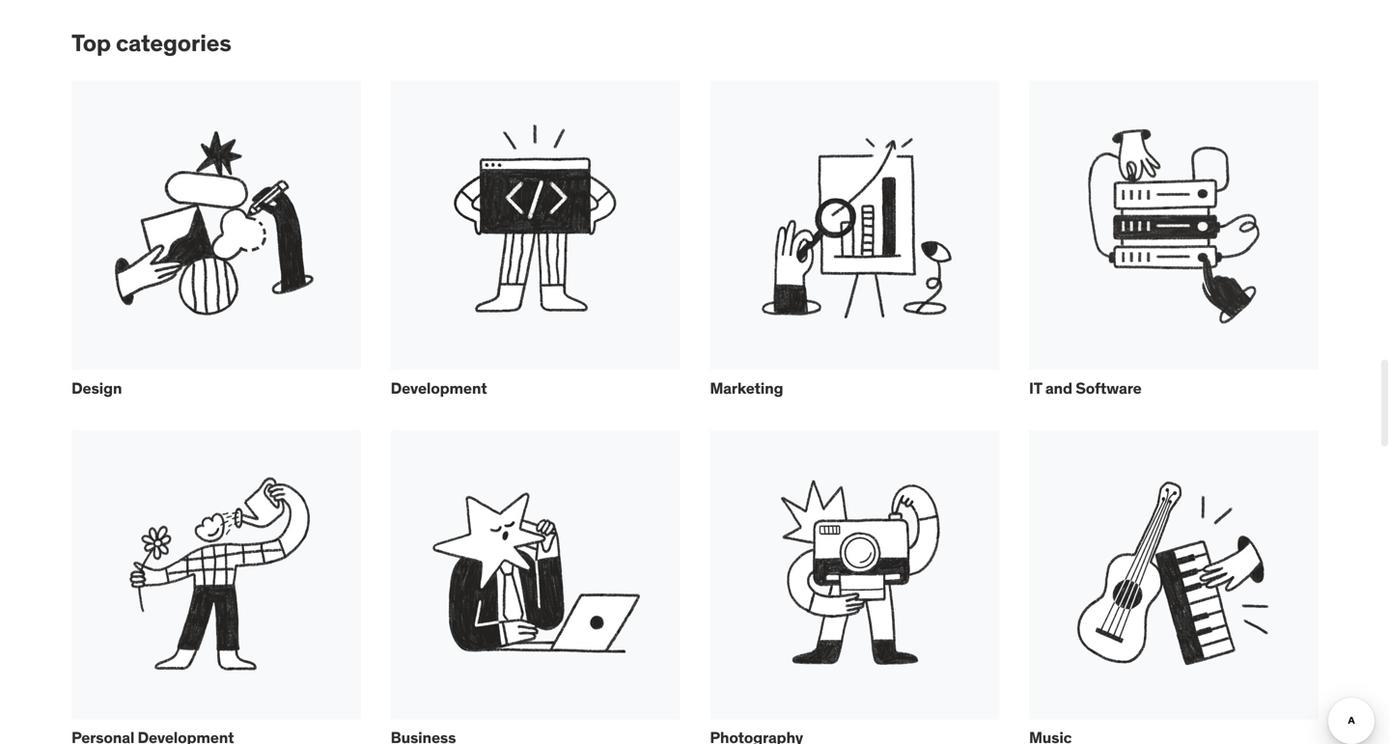 Task type: describe. For each thing, give the bounding box(es) containing it.
it and software link
[[1029, 80, 1319, 415]]

top
[[71, 28, 111, 57]]

and
[[1046, 378, 1073, 398]]

top categories
[[71, 28, 231, 57]]

it
[[1029, 378, 1042, 398]]

design
[[71, 378, 122, 398]]



Task type: locate. For each thing, give the bounding box(es) containing it.
it and software
[[1029, 378, 1142, 398]]

marketing
[[710, 378, 783, 398]]

categories
[[116, 28, 231, 57]]

marketing link
[[710, 80, 1000, 415]]

development link
[[391, 80, 680, 415]]

development
[[391, 378, 487, 398]]

software
[[1076, 378, 1142, 398]]

design link
[[71, 80, 361, 415]]



Task type: vqa. For each thing, say whether or not it's contained in the screenshot.
"Design"
yes



